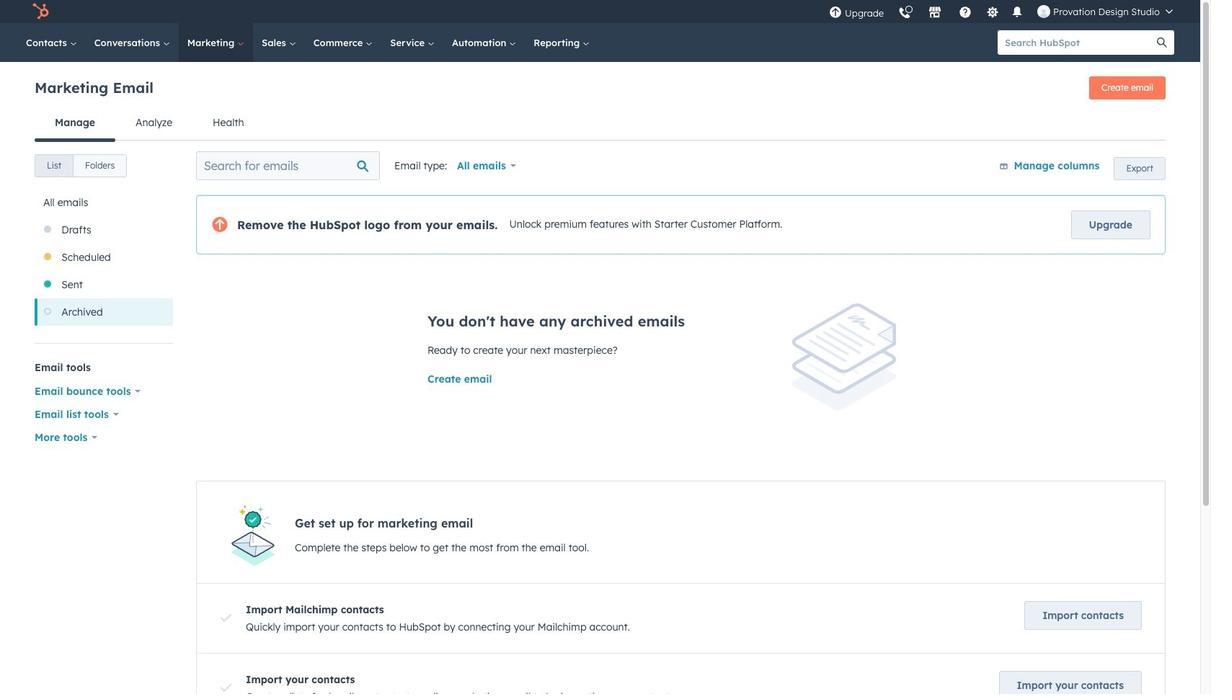 Task type: locate. For each thing, give the bounding box(es) containing it.
james peterson image
[[1038, 5, 1051, 18]]

banner
[[35, 72, 1167, 105]]

None button
[[35, 154, 74, 177], [73, 154, 127, 177], [35, 154, 74, 177], [73, 154, 127, 177]]

group
[[35, 154, 127, 177]]

marketplaces image
[[929, 6, 942, 19]]

navigation
[[35, 105, 1167, 142]]

menu
[[822, 0, 1184, 23]]



Task type: vqa. For each thing, say whether or not it's contained in the screenshot.
right Sending
no



Task type: describe. For each thing, give the bounding box(es) containing it.
Search for emails search field
[[196, 151, 380, 180]]

Search HubSpot search field
[[998, 30, 1151, 55]]



